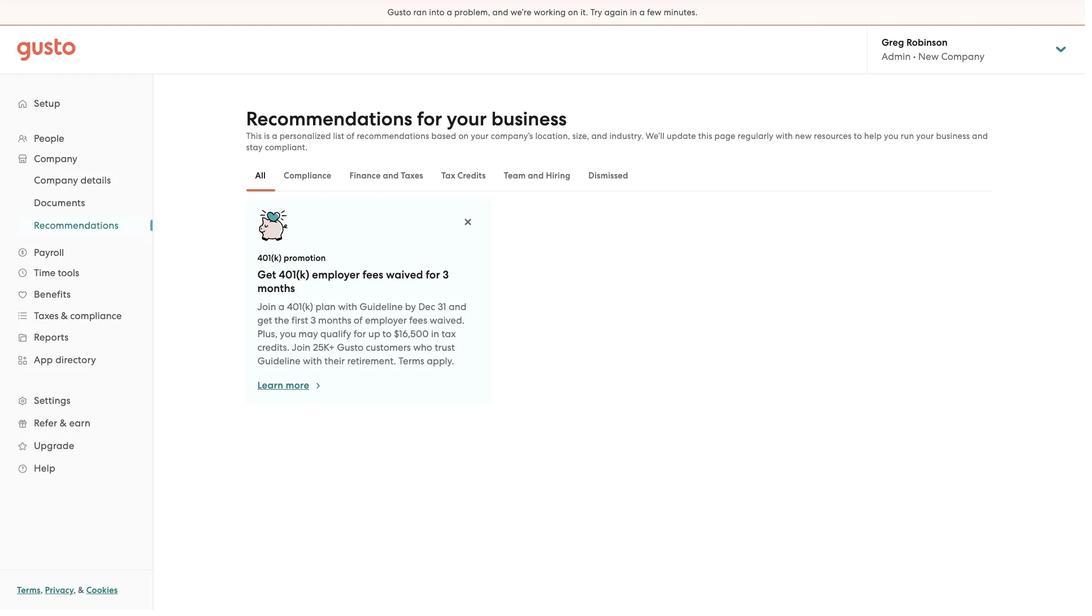 Task type: describe. For each thing, give the bounding box(es) containing it.
3 inside join a 401(k) plan with guideline by dec 31 and get the first 3 months of employer fees waived. plus, you may qualify for up to $16,500 in tax credits. join 25k+ gusto customers who trust guideline with their retirement. terms apply.
[[311, 315, 316, 326]]

and inside button
[[528, 171, 544, 181]]

your left company's
[[471, 131, 489, 141]]

tools
[[58, 267, 79, 279]]

time tools
[[34, 267, 79, 279]]

for inside 401(k) promotion get 401(k) employer fees waived for 3 months
[[426, 269, 440, 282]]

privacy
[[45, 586, 74, 596]]

may
[[299, 328, 318, 340]]

1 horizontal spatial in
[[630, 7, 638, 18]]

for inside join a 401(k) plan with guideline by dec 31 and get the first 3 months of employer fees waived. plus, you may qualify for up to $16,500 in tax credits. join 25k+ gusto customers who trust guideline with their retirement. terms apply.
[[354, 328, 366, 340]]

all button
[[246, 162, 275, 189]]

months inside join a 401(k) plan with guideline by dec 31 and get the first 3 months of employer fees waived. plus, you may qualify for up to $16,500 in tax credits. join 25k+ gusto customers who trust guideline with their retirement. terms apply.
[[318, 315, 351, 326]]

home image
[[17, 38, 76, 61]]

again
[[605, 7, 628, 18]]

2 vertical spatial &
[[78, 586, 84, 596]]

industry.
[[610, 131, 644, 141]]

of inside recommendations for your business this is a personalized list of recommendations based on your company's location, size, and industry. we'll update this page regularly with new resources to help you run your business and stay compliant.
[[347, 131, 355, 141]]

learn more
[[258, 380, 309, 392]]

1 horizontal spatial on
[[568, 7, 579, 18]]

a left few
[[640, 7, 645, 18]]

minutes.
[[664, 7, 698, 18]]

compliant.
[[265, 142, 308, 153]]

2 , from the left
[[74, 586, 76, 596]]

you inside join a 401(k) plan with guideline by dec 31 and get the first 3 months of employer fees waived. plus, you may qualify for up to $16,500 in tax credits. join 25k+ gusto customers who trust guideline with their retirement. terms apply.
[[280, 328, 296, 340]]

few
[[647, 7, 662, 18]]

1 , from the left
[[41, 586, 43, 596]]

and inside join a 401(k) plan with guideline by dec 31 and get the first 3 months of employer fees waived. plus, you may qualify for up to $16,500 in tax credits. join 25k+ gusto customers who trust guideline with their retirement. terms apply.
[[449, 301, 467, 313]]

size,
[[573, 131, 589, 141]]

1 horizontal spatial join
[[292, 342, 311, 353]]

waived.
[[430, 315, 465, 326]]

team
[[504, 171, 526, 181]]

people
[[34, 133, 64, 144]]

learn
[[258, 380, 283, 392]]

benefits link
[[11, 284, 141, 305]]

people button
[[11, 128, 141, 149]]

documents link
[[20, 193, 141, 213]]

to inside recommendations for your business this is a personalized list of recommendations based on your company's location, size, and industry. we'll update this page regularly with new resources to help you run your business and stay compliant.
[[854, 131, 862, 141]]

location,
[[536, 131, 570, 141]]

retirement.
[[347, 356, 396, 367]]

working
[[534, 7, 566, 18]]

upgrade
[[34, 440, 74, 452]]

$16,500
[[394, 328, 429, 340]]

new
[[795, 131, 812, 141]]

& for compliance
[[61, 310, 68, 322]]

gusto ran into a problem, and we're working on it. try again in a few minutes.
[[388, 7, 698, 18]]

help
[[865, 131, 882, 141]]

list containing company details
[[0, 169, 153, 237]]

list
[[333, 131, 344, 141]]

greg robinson admin • new company
[[882, 37, 985, 62]]

a right into
[[447, 7, 452, 18]]

1 vertical spatial 401(k)
[[279, 269, 309, 282]]

gusto navigation element
[[0, 74, 153, 498]]

help link
[[11, 459, 141, 479]]

setup link
[[11, 93, 141, 114]]

reports link
[[11, 327, 141, 348]]

help
[[34, 463, 55, 474]]

we'll
[[646, 131, 665, 141]]

1 horizontal spatial with
[[338, 301, 357, 313]]

company for company details
[[34, 175, 78, 186]]

company details
[[34, 175, 111, 186]]

company button
[[11, 149, 141, 169]]

0 vertical spatial guideline
[[360, 301, 403, 313]]

documents
[[34, 197, 85, 209]]

company details link
[[20, 170, 141, 191]]

tax credits
[[442, 171, 486, 181]]

recommendations link
[[20, 215, 141, 236]]

a inside join a 401(k) plan with guideline by dec 31 and get the first 3 months of employer fees waived. plus, you may qualify for up to $16,500 in tax credits. join 25k+ gusto customers who trust guideline with their retirement. terms apply.
[[279, 301, 285, 313]]

recommendation categories for your business tab list
[[246, 160, 993, 192]]

waived
[[386, 269, 423, 282]]

terms inside join a 401(k) plan with guideline by dec 31 and get the first 3 months of employer fees waived. plus, you may qualify for up to $16,500 in tax credits. join 25k+ gusto customers who trust guideline with their retirement. terms apply.
[[399, 356, 425, 367]]

resources
[[814, 131, 852, 141]]

and inside button
[[383, 171, 399, 181]]

qualify
[[320, 328, 351, 340]]

employer inside join a 401(k) plan with guideline by dec 31 and get the first 3 months of employer fees waived. plus, you may qualify for up to $16,500 in tax credits. join 25k+ gusto customers who trust guideline with their retirement. terms apply.
[[365, 315, 407, 326]]

months inside 401(k) promotion get 401(k) employer fees waived for 3 months
[[258, 282, 295, 295]]

it.
[[581, 7, 588, 18]]

the
[[275, 315, 289, 326]]

into
[[429, 7, 445, 18]]

gusto inside join a 401(k) plan with guideline by dec 31 and get the first 3 months of employer fees waived. plus, you may qualify for up to $16,500 in tax credits. join 25k+ gusto customers who trust guideline with their retirement. terms apply.
[[337, 342, 364, 353]]

settings link
[[11, 391, 141, 411]]

credits
[[458, 171, 486, 181]]

& for earn
[[60, 418, 67, 429]]

•
[[914, 51, 916, 62]]

apply.
[[427, 356, 454, 367]]

credits.
[[258, 342, 290, 353]]

0 vertical spatial 401(k)
[[258, 253, 282, 263]]

plus,
[[258, 328, 278, 340]]

refer
[[34, 418, 57, 429]]

cookies button
[[86, 584, 118, 598]]

31
[[438, 301, 446, 313]]

more
[[286, 380, 309, 392]]

0 vertical spatial gusto
[[388, 7, 411, 18]]

dismissed
[[589, 171, 628, 181]]

earn
[[69, 418, 90, 429]]

employer inside 401(k) promotion get 401(k) employer fees waived for 3 months
[[312, 269, 360, 282]]

you inside recommendations for your business this is a personalized list of recommendations based on your company's location, size, and industry. we'll update this page regularly with new resources to help you run your business and stay compliant.
[[884, 131, 899, 141]]

greg
[[882, 37, 904, 49]]

tax
[[442, 328, 456, 340]]

dismissed button
[[580, 162, 637, 189]]

refer & earn
[[34, 418, 90, 429]]

this
[[699, 131, 713, 141]]

personalized
[[280, 131, 331, 141]]

25k+
[[313, 342, 335, 353]]



Task type: locate. For each thing, give the bounding box(es) containing it.
2 vertical spatial with
[[303, 356, 322, 367]]

0 horizontal spatial to
[[383, 328, 392, 340]]

to
[[854, 131, 862, 141], [383, 328, 392, 340]]

0 vertical spatial in
[[630, 7, 638, 18]]

to right up
[[383, 328, 392, 340]]

promotion
[[284, 253, 326, 263]]

regularly
[[738, 131, 774, 141]]

0 horizontal spatial with
[[303, 356, 322, 367]]

app
[[34, 354, 53, 366]]

compliance button
[[275, 162, 341, 189]]

for right the "waived"
[[426, 269, 440, 282]]

0 horizontal spatial on
[[459, 131, 469, 141]]

finance
[[350, 171, 381, 181]]

0 vertical spatial to
[[854, 131, 862, 141]]

taxes left tax
[[401, 171, 423, 181]]

&
[[61, 310, 68, 322], [60, 418, 67, 429], [78, 586, 84, 596]]

0 vertical spatial on
[[568, 7, 579, 18]]

0 horizontal spatial in
[[431, 328, 439, 340]]

0 horizontal spatial taxes
[[34, 310, 59, 322]]

months up qualify at the bottom of the page
[[318, 315, 351, 326]]

directory
[[55, 354, 96, 366]]

recommendations inside recommendations for your business this is a personalized list of recommendations based on your company's location, size, and industry. we'll update this page regularly with new resources to help you run your business and stay compliant.
[[246, 107, 412, 131]]

1 list from the top
[[0, 128, 153, 480]]

new
[[919, 51, 939, 62]]

1 horizontal spatial taxes
[[401, 171, 423, 181]]

1 vertical spatial to
[[383, 328, 392, 340]]

refer & earn link
[[11, 413, 141, 434]]

1 vertical spatial of
[[354, 315, 363, 326]]

& inside dropdown button
[[61, 310, 68, 322]]

1 vertical spatial &
[[60, 418, 67, 429]]

recommendations for your business this is a personalized list of recommendations based on your company's location, size, and industry. we'll update this page regularly with new resources to help you run your business and stay compliant.
[[246, 107, 988, 153]]

app directory
[[34, 354, 96, 366]]

1 horizontal spatial fees
[[409, 315, 428, 326]]

taxes & compliance
[[34, 310, 122, 322]]

0 horizontal spatial terms
[[17, 586, 41, 596]]

401(k) promotion get 401(k) employer fees waived for 3 months
[[258, 253, 449, 295]]

you left run
[[884, 131, 899, 141]]

terms left privacy
[[17, 586, 41, 596]]

first
[[292, 315, 308, 326]]

guideline up up
[[360, 301, 403, 313]]

0 horizontal spatial fees
[[363, 269, 384, 282]]

team and hiring button
[[495, 162, 580, 189]]

company inside greg robinson admin • new company
[[942, 51, 985, 62]]

in right again
[[630, 7, 638, 18]]

taxes up reports
[[34, 310, 59, 322]]

your right run
[[917, 131, 934, 141]]

1 horizontal spatial recommendations
[[246, 107, 412, 131]]

a
[[447, 7, 452, 18], [640, 7, 645, 18], [272, 131, 278, 141], [279, 301, 285, 313]]

of inside join a 401(k) plan with guideline by dec 31 and get the first 3 months of employer fees waived. plus, you may qualify for up to $16,500 in tax credits. join 25k+ gusto customers who trust guideline with their retirement. terms apply.
[[354, 315, 363, 326]]

with inside recommendations for your business this is a personalized list of recommendations based on your company's location, size, and industry. we'll update this page regularly with new resources to help you run your business and stay compliant.
[[776, 131, 793, 141]]

1 horizontal spatial business
[[937, 131, 970, 141]]

& up reports link
[[61, 310, 68, 322]]

this
[[246, 131, 262, 141]]

fees inside 401(k) promotion get 401(k) employer fees waived for 3 months
[[363, 269, 384, 282]]

3 up 31
[[443, 269, 449, 282]]

0 vertical spatial you
[[884, 131, 899, 141]]

taxes inside button
[[401, 171, 423, 181]]

get
[[258, 315, 272, 326]]

run
[[901, 131, 914, 141]]

employer
[[312, 269, 360, 282], [365, 315, 407, 326]]

gusto down qualify at the bottom of the page
[[337, 342, 364, 353]]

plan
[[316, 301, 336, 313]]

for inside recommendations for your business this is a personalized list of recommendations based on your company's location, size, and industry. we'll update this page regularly with new resources to help you run your business and stay compliant.
[[417, 107, 442, 131]]

fees up $16,500
[[409, 315, 428, 326]]

with down 25k+ on the bottom
[[303, 356, 322, 367]]

app directory link
[[11, 350, 141, 370]]

1 vertical spatial on
[[459, 131, 469, 141]]

401(k) up get
[[258, 253, 282, 263]]

1 vertical spatial 3
[[311, 315, 316, 326]]

try
[[591, 7, 602, 18]]

terms down who
[[399, 356, 425, 367]]

admin
[[882, 51, 911, 62]]

trust
[[435, 342, 455, 353]]

terms , privacy , & cookies
[[17, 586, 118, 596]]

company for company
[[34, 153, 77, 165]]

1 horizontal spatial guideline
[[360, 301, 403, 313]]

business
[[492, 107, 567, 131], [937, 131, 970, 141]]

details
[[81, 175, 111, 186]]

finance and taxes button
[[341, 162, 432, 189]]

by
[[405, 301, 416, 313]]

with right plan
[[338, 301, 357, 313]]

guideline
[[360, 301, 403, 313], [258, 356, 301, 367]]

0 vertical spatial 3
[[443, 269, 449, 282]]

1 vertical spatial company
[[34, 153, 77, 165]]

company's
[[491, 131, 533, 141]]

taxes
[[401, 171, 423, 181], [34, 310, 59, 322]]

privacy link
[[45, 586, 74, 596]]

0 horizontal spatial employer
[[312, 269, 360, 282]]

0 vertical spatial recommendations
[[246, 107, 412, 131]]

2 vertical spatial for
[[354, 328, 366, 340]]

time tools button
[[11, 263, 141, 283]]

1 vertical spatial taxes
[[34, 310, 59, 322]]

& left earn
[[60, 418, 67, 429]]

0 horizontal spatial ,
[[41, 586, 43, 596]]

1 horizontal spatial 3
[[443, 269, 449, 282]]

2 list from the top
[[0, 169, 153, 237]]

gusto left ran
[[388, 7, 411, 18]]

and
[[493, 7, 509, 18], [592, 131, 608, 141], [972, 131, 988, 141], [383, 171, 399, 181], [528, 171, 544, 181], [449, 301, 467, 313]]

0 vertical spatial of
[[347, 131, 355, 141]]

taxes & compliance button
[[11, 306, 141, 326]]

0 horizontal spatial 3
[[311, 315, 316, 326]]

1 horizontal spatial gusto
[[388, 7, 411, 18]]

months down get
[[258, 282, 295, 295]]

1 horizontal spatial you
[[884, 131, 899, 141]]

to inside join a 401(k) plan with guideline by dec 31 and get the first 3 months of employer fees waived. plus, you may qualify for up to $16,500 in tax credits. join 25k+ gusto customers who trust guideline with their retirement. terms apply.
[[383, 328, 392, 340]]

0 vertical spatial fees
[[363, 269, 384, 282]]

1 vertical spatial with
[[338, 301, 357, 313]]

1 vertical spatial in
[[431, 328, 439, 340]]

in left tax at the left
[[431, 328, 439, 340]]

company inside dropdown button
[[34, 153, 77, 165]]

up
[[369, 328, 380, 340]]

1 vertical spatial business
[[937, 131, 970, 141]]

fees
[[363, 269, 384, 282], [409, 315, 428, 326]]

, left privacy
[[41, 586, 43, 596]]

your
[[447, 107, 487, 131], [471, 131, 489, 141], [917, 131, 934, 141]]

join
[[258, 301, 276, 313], [292, 342, 311, 353]]

0 vertical spatial taxes
[[401, 171, 423, 181]]

join up get
[[258, 301, 276, 313]]

payroll button
[[11, 243, 141, 263]]

company up documents in the left of the page
[[34, 175, 78, 186]]

2 vertical spatial 401(k)
[[287, 301, 313, 313]]

0 vertical spatial join
[[258, 301, 276, 313]]

1 vertical spatial terms
[[17, 586, 41, 596]]

business up company's
[[492, 107, 567, 131]]

1 vertical spatial you
[[280, 328, 296, 340]]

learn more link
[[258, 379, 323, 393]]

1 horizontal spatial terms
[[399, 356, 425, 367]]

setup
[[34, 98, 60, 109]]

get
[[258, 269, 276, 282]]

1 horizontal spatial to
[[854, 131, 862, 141]]

1 vertical spatial employer
[[365, 315, 407, 326]]

on right based
[[459, 131, 469, 141]]

0 horizontal spatial months
[[258, 282, 295, 295]]

on inside recommendations for your business this is a personalized list of recommendations based on your company's location, size, and industry. we'll update this page regularly with new resources to help you run your business and stay compliant.
[[459, 131, 469, 141]]

you down 'the'
[[280, 328, 296, 340]]

compliance
[[70, 310, 122, 322]]

settings
[[34, 395, 71, 407]]

update
[[667, 131, 696, 141]]

0 horizontal spatial recommendations
[[34, 220, 119, 231]]

stay
[[246, 142, 263, 153]]

recommendations inside the gusto navigation element
[[34, 220, 119, 231]]

0 vertical spatial company
[[942, 51, 985, 62]]

0 vertical spatial business
[[492, 107, 567, 131]]

0 horizontal spatial business
[[492, 107, 567, 131]]

fees inside join a 401(k) plan with guideline by dec 31 and get the first 3 months of employer fees waived. plus, you may qualify for up to $16,500 in tax credits. join 25k+ gusto customers who trust guideline with their retirement. terms apply.
[[409, 315, 428, 326]]

employer up plan
[[312, 269, 360, 282]]

company down 'people'
[[34, 153, 77, 165]]

1 vertical spatial months
[[318, 315, 351, 326]]

0 vertical spatial for
[[417, 107, 442, 131]]

0 vertical spatial with
[[776, 131, 793, 141]]

on
[[568, 7, 579, 18], [459, 131, 469, 141]]

0 vertical spatial employer
[[312, 269, 360, 282]]

guideline down 'credits.'
[[258, 356, 301, 367]]

,
[[41, 586, 43, 596], [74, 586, 76, 596]]

recommendations up the list
[[246, 107, 412, 131]]

employer up up
[[365, 315, 407, 326]]

on left it.
[[568, 7, 579, 18]]

a right is on the left of the page
[[272, 131, 278, 141]]

join a 401(k) plan with guideline by dec 31 and get the first 3 months of employer fees waived. plus, you may qualify for up to $16,500 in tax credits. join 25k+ gusto customers who trust guideline with their retirement. terms apply.
[[258, 301, 467, 367]]

your up based
[[447, 107, 487, 131]]

3 right first
[[311, 315, 316, 326]]

3 inside 401(k) promotion get 401(k) employer fees waived for 3 months
[[443, 269, 449, 282]]

401(k) up first
[[287, 301, 313, 313]]

to left help
[[854, 131, 862, 141]]

for up based
[[417, 107, 442, 131]]

1 horizontal spatial months
[[318, 315, 351, 326]]

company right new
[[942, 51, 985, 62]]

recommendations down the documents link
[[34, 220, 119, 231]]

0 vertical spatial terms
[[399, 356, 425, 367]]

0 vertical spatial months
[[258, 282, 295, 295]]

401(k) inside join a 401(k) plan with guideline by dec 31 and get the first 3 months of employer fees waived. plus, you may qualify for up to $16,500 in tax credits. join 25k+ gusto customers who trust guideline with their retirement. terms apply.
[[287, 301, 313, 313]]

tax
[[442, 171, 456, 181]]

in inside join a 401(k) plan with guideline by dec 31 and get the first 3 months of employer fees waived. plus, you may qualify for up to $16,500 in tax credits. join 25k+ gusto customers who trust guideline with their retirement. terms apply.
[[431, 328, 439, 340]]

team and hiring
[[504, 171, 571, 181]]

all
[[255, 171, 266, 181]]

0 horizontal spatial join
[[258, 301, 276, 313]]

benefits
[[34, 289, 71, 300]]

& left cookies
[[78, 586, 84, 596]]

tax credits button
[[432, 162, 495, 189]]

recommendations
[[357, 131, 429, 141]]

fees left the "waived"
[[363, 269, 384, 282]]

for
[[417, 107, 442, 131], [426, 269, 440, 282], [354, 328, 366, 340]]

problem,
[[455, 7, 490, 18]]

401(k) down promotion
[[279, 269, 309, 282]]

recommendations for recommendations
[[34, 220, 119, 231]]

time
[[34, 267, 55, 279]]

cookies
[[86, 586, 118, 596]]

a up 'the'
[[279, 301, 285, 313]]

taxes inside dropdown button
[[34, 310, 59, 322]]

2 vertical spatial company
[[34, 175, 78, 186]]

a inside recommendations for your business this is a personalized list of recommendations based on your company's location, size, and industry. we'll update this page regularly with new resources to help you run your business and stay compliant.
[[272, 131, 278, 141]]

1 horizontal spatial ,
[[74, 586, 76, 596]]

list
[[0, 128, 153, 480], [0, 169, 153, 237]]

terms link
[[17, 586, 41, 596]]

, left cookies
[[74, 586, 76, 596]]

1 vertical spatial fees
[[409, 315, 428, 326]]

business right run
[[937, 131, 970, 141]]

1 horizontal spatial employer
[[365, 315, 407, 326]]

hiring
[[546, 171, 571, 181]]

ran
[[414, 7, 427, 18]]

1 vertical spatial recommendations
[[34, 220, 119, 231]]

compliance
[[284, 171, 332, 181]]

their
[[325, 356, 345, 367]]

0 vertical spatial &
[[61, 310, 68, 322]]

0 horizontal spatial you
[[280, 328, 296, 340]]

0 horizontal spatial guideline
[[258, 356, 301, 367]]

recommendations for recommendations for your business this is a personalized list of recommendations based on your company's location, size, and industry. we'll update this page regularly with new resources to help you run your business and stay compliant.
[[246, 107, 412, 131]]

0 horizontal spatial gusto
[[337, 342, 364, 353]]

1 vertical spatial gusto
[[337, 342, 364, 353]]

1 vertical spatial for
[[426, 269, 440, 282]]

join down may
[[292, 342, 311, 353]]

who
[[413, 342, 433, 353]]

1 vertical spatial join
[[292, 342, 311, 353]]

list containing people
[[0, 128, 153, 480]]

with
[[776, 131, 793, 141], [338, 301, 357, 313], [303, 356, 322, 367]]

dec
[[418, 301, 435, 313]]

1 vertical spatial guideline
[[258, 356, 301, 367]]

for left up
[[354, 328, 366, 340]]

with left new
[[776, 131, 793, 141]]

2 horizontal spatial with
[[776, 131, 793, 141]]



Task type: vqa. For each thing, say whether or not it's contained in the screenshot.
Privacy "link"
yes



